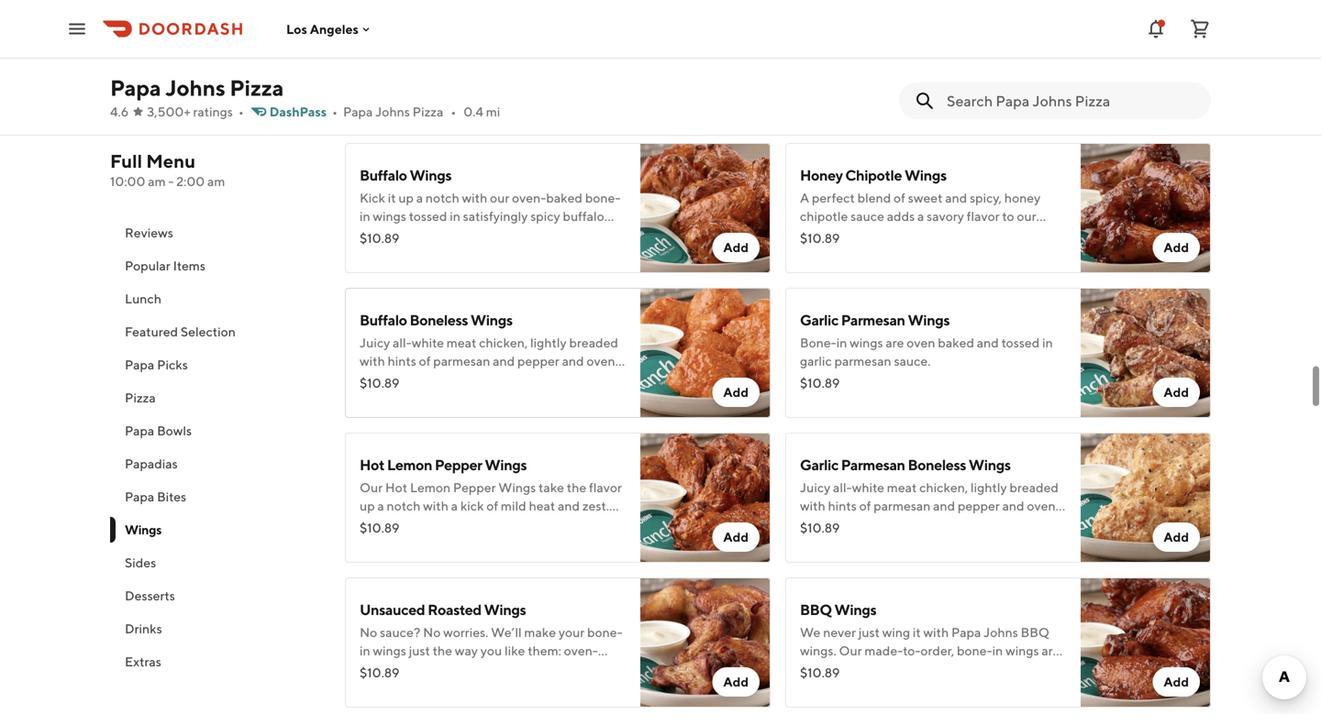 Task type: vqa. For each thing, say whether or not it's contained in the screenshot.
top 'Johns'
yes



Task type: describe. For each thing, give the bounding box(es) containing it.
sweet
[[908, 190, 943, 205]]

dashpass •
[[270, 104, 338, 119]]

$10.89 for garlic parmesan boneless wings
[[800, 521, 840, 536]]

papa bites button
[[110, 481, 323, 514]]

buffalo for buffalo boneless wings
[[360, 311, 407, 329]]

papa for papa picks
[[125, 357, 154, 372]]

hot lemon pepper wings image
[[640, 433, 771, 563]]

papa bowls
[[125, 423, 192, 438]]

tossed
[[1001, 335, 1040, 350]]

full menu 10:00 am - 2:00 am
[[110, 150, 225, 189]]

add button for buffalo wings
[[712, 233, 760, 262]]

bbq
[[800, 601, 832, 619]]

sauce. inside honey chipotle wings a perfect blend of sweet and spicy, honey chipotle sauce adds a savory flavor to our bone-in, oven-baked wings. includes your choice of dipping sauce.
[[903, 245, 939, 261]]

papa johns pizza • 0.4 mi
[[343, 104, 500, 119]]

items
[[173, 258, 205, 273]]

a
[[800, 190, 809, 205]]

$10.89 for unsauced roasted wings
[[360, 666, 399, 681]]

featured
[[125, 324, 178, 339]]

honey
[[1004, 190, 1041, 205]]

1 am from the left
[[148, 174, 166, 189]]

sides button
[[110, 547, 323, 580]]

2:00
[[176, 174, 205, 189]]

popular items
[[125, 258, 205, 273]]

hot lemon pepper wings
[[360, 456, 527, 474]]

$10.89 down 'chipotle' on the top right of page
[[800, 231, 840, 246]]

buffalo for buffalo wings
[[360, 167, 407, 184]]

angeles
[[310, 21, 359, 36]]

a
[[917, 209, 924, 224]]

3 • from the left
[[451, 104, 456, 119]]

0.4
[[464, 104, 483, 119]]

wings
[[850, 335, 883, 350]]

picks
[[157, 357, 188, 372]]

parmesan for wings
[[841, 311, 905, 329]]

oven
[[907, 335, 935, 350]]

ratings
[[193, 104, 233, 119]]

add for buffalo boneless wings
[[723, 385, 749, 400]]

lunch button
[[110, 283, 323, 316]]

papa bowls button
[[110, 415, 323, 448]]

add for garlic parmesan boneless wings
[[1164, 530, 1189, 545]]

add button for hot lemon pepper wings
[[712, 523, 760, 552]]

1 horizontal spatial boneless
[[908, 456, 966, 474]]

and inside honey chipotle wings a perfect blend of sweet and spicy, honey chipotle sauce adds a savory flavor to our bone-in, oven-baked wings. includes your choice of dipping sauce.
[[945, 190, 967, 205]]

1 • from the left
[[238, 104, 244, 119]]

extras
[[125, 655, 161, 670]]

1 in from the left
[[836, 335, 847, 350]]

featured selection
[[125, 324, 236, 339]]

desserts
[[125, 588, 175, 604]]

$10.89 for hot lemon pepper wings
[[360, 521, 399, 536]]

4.6
[[110, 104, 129, 119]]

pizza for papa johns pizza • 0.4 mi
[[412, 104, 443, 119]]

garlic for garlic parmesan boneless wings
[[800, 456, 838, 474]]

adds
[[887, 209, 915, 224]]

blend
[[857, 190, 891, 205]]

garlic
[[800, 354, 832, 369]]

parmesan
[[834, 354, 891, 369]]

pizza button
[[110, 382, 323, 415]]

spicy,
[[970, 190, 1002, 205]]

$9.79
[[360, 22, 393, 37]]

choice
[[800, 245, 839, 261]]

add for buffalo wings
[[723, 240, 749, 255]]

bites
[[157, 489, 186, 505]]

-
[[168, 174, 174, 189]]

our
[[1017, 209, 1036, 224]]

add button for garlic parmesan boneless wings
[[1153, 523, 1200, 552]]

los
[[286, 21, 307, 36]]

3,500+ ratings •
[[147, 104, 244, 119]]

unsauced roasted wings
[[360, 601, 526, 619]]

johns for papa johns pizza • 0.4 mi
[[375, 104, 410, 119]]

open menu image
[[66, 18, 88, 40]]

extras button
[[110, 646, 323, 679]]

oven-
[[852, 227, 886, 242]]

garlic parmesan wings bone-in wings are oven baked and tossed in garlic parmesan sauce. $10.89
[[800, 311, 1053, 391]]

includes
[[964, 227, 1013, 242]]

pizza for papa johns pizza
[[230, 75, 284, 101]]

parmesan for boneless
[[841, 456, 905, 474]]

Item Search search field
[[947, 91, 1196, 111]]

and inside 'garlic parmesan wings bone-in wings are oven baked and tossed in garlic parmesan sauce. $10.89'
[[977, 335, 999, 350]]

buffalo boneless wings
[[360, 311, 513, 329]]

mi
[[486, 104, 500, 119]]

bowls
[[157, 423, 192, 438]]

1 vertical spatial of
[[841, 245, 853, 261]]

garlic parmesan wings image
[[1081, 288, 1211, 418]]

bone-
[[800, 227, 835, 242]]

lemon
[[387, 456, 432, 474]]

savory
[[927, 209, 964, 224]]

add button for bbq wings
[[1153, 668, 1200, 697]]

baked inside 'garlic parmesan wings bone-in wings are oven baked and tossed in garlic parmesan sauce. $10.89'
[[938, 335, 974, 350]]

add button for unsauced roasted wings
[[712, 668, 760, 697]]

papadias button
[[110, 448, 323, 481]]

papa johns pizza
[[110, 75, 284, 101]]

chipotle
[[845, 167, 902, 184]]



Task type: locate. For each thing, give the bounding box(es) containing it.
0 horizontal spatial am
[[148, 174, 166, 189]]

baked inside honey chipotle wings a perfect blend of sweet and spicy, honey chipotle sauce adds a savory flavor to our bone-in, oven-baked wings. includes your choice of dipping sauce.
[[886, 227, 922, 242]]

1 vertical spatial pizza
[[412, 104, 443, 119]]

garlic parmesan boneless wings
[[800, 456, 1011, 474]]

reviews
[[125, 225, 173, 240]]

• left 0.4
[[451, 104, 456, 119]]

1 vertical spatial and
[[977, 335, 999, 350]]

sauce. down "wings."
[[903, 245, 939, 261]]

2 buffalo from the top
[[360, 311, 407, 329]]

in right tossed
[[1042, 335, 1053, 350]]

baked
[[886, 227, 922, 242], [938, 335, 974, 350]]

0 vertical spatial sauce.
[[903, 245, 939, 261]]

1 horizontal spatial •
[[332, 104, 338, 119]]

3,500+
[[147, 104, 191, 119]]

0 vertical spatial johns
[[165, 75, 225, 101]]

bone-
[[800, 335, 836, 350]]

1 parmesan from the top
[[841, 311, 905, 329]]

1 vertical spatial buffalo
[[360, 311, 407, 329]]

chipotle
[[800, 209, 848, 224]]

0 vertical spatial pizza
[[230, 75, 284, 101]]

sides
[[125, 555, 156, 571]]

garlic for garlic parmesan wings bone-in wings are oven baked and tossed in garlic parmesan sauce. $10.89
[[800, 311, 838, 329]]

2 horizontal spatial pizza
[[412, 104, 443, 119]]

$10.89 for bbq wings
[[800, 666, 840, 681]]

0 items, open order cart image
[[1189, 18, 1211, 40]]

honey
[[800, 167, 843, 184]]

1 vertical spatial johns
[[375, 104, 410, 119]]

drinks
[[125, 622, 162, 637]]

1 horizontal spatial baked
[[938, 335, 974, 350]]

am
[[148, 174, 166, 189], [207, 174, 225, 189]]

pizza left 0.4
[[412, 104, 443, 119]]

2 in from the left
[[1042, 335, 1053, 350]]

and left tossed
[[977, 335, 999, 350]]

dipping
[[856, 245, 900, 261]]

1 horizontal spatial am
[[207, 174, 225, 189]]

are
[[886, 335, 904, 350]]

bbq wings
[[800, 601, 876, 619]]

1 horizontal spatial in
[[1042, 335, 1053, 350]]

add for bbq wings
[[1164, 675, 1189, 690]]

pizza up dashpass
[[230, 75, 284, 101]]

menu
[[146, 150, 195, 172]]

1 horizontal spatial of
[[894, 190, 905, 205]]

0 vertical spatial garlic
[[800, 311, 838, 329]]

0 vertical spatial and
[[945, 190, 967, 205]]

roasted
[[428, 601, 481, 619]]

0 vertical spatial buffalo
[[360, 167, 407, 184]]

$10.89 down unsauced
[[360, 666, 399, 681]]

1 vertical spatial sauce.
[[894, 354, 931, 369]]

buffalo wings image
[[640, 143, 771, 273]]

pizza
[[230, 75, 284, 101], [412, 104, 443, 119], [125, 390, 156, 405]]

wings
[[345, 103, 403, 127], [410, 167, 452, 184], [904, 167, 947, 184], [471, 311, 513, 329], [908, 311, 950, 329], [485, 456, 527, 474], [969, 456, 1011, 474], [125, 522, 162, 538], [484, 601, 526, 619], [834, 601, 876, 619]]

sauce. down oven
[[894, 354, 931, 369]]

0 horizontal spatial johns
[[165, 75, 225, 101]]

papa
[[110, 75, 161, 101], [343, 104, 373, 119], [125, 357, 154, 372], [125, 423, 154, 438], [125, 489, 154, 505]]

$10.89 down the hot
[[360, 521, 399, 536]]

johns up 3,500+ ratings •
[[165, 75, 225, 101]]

to
[[1002, 209, 1014, 224]]

1 vertical spatial baked
[[938, 335, 974, 350]]

featured selection button
[[110, 316, 323, 349]]

papa right dashpass •
[[343, 104, 373, 119]]

unsauced roasted wings image
[[640, 578, 771, 708]]

papa for papa johns pizza
[[110, 75, 161, 101]]

1 vertical spatial garlic
[[800, 456, 838, 474]]

1 buffalo from the top
[[360, 167, 407, 184]]

0 horizontal spatial pizza
[[125, 390, 156, 405]]

• right ratings
[[238, 104, 244, 119]]

honey chipotle wings image
[[1081, 143, 1211, 273]]

0 vertical spatial baked
[[886, 227, 922, 242]]

unsauced
[[360, 601, 425, 619]]

2 garlic from the top
[[800, 456, 838, 474]]

wings inside 'garlic parmesan wings bone-in wings are oven baked and tossed in garlic parmesan sauce. $10.89'
[[908, 311, 950, 329]]

add button for buffalo boneless wings
[[712, 378, 760, 407]]

desserts button
[[110, 580, 323, 613]]

wings.
[[925, 227, 961, 242]]

• right dashpass
[[332, 104, 338, 119]]

papa left bites
[[125, 489, 154, 505]]

sauce.
[[903, 245, 939, 261], [894, 354, 931, 369]]

papa picks
[[125, 357, 188, 372]]

johns up buffalo wings
[[375, 104, 410, 119]]

1 vertical spatial boneless
[[908, 456, 966, 474]]

add button
[[1153, 24, 1200, 53], [712, 233, 760, 262], [1153, 233, 1200, 262], [712, 378, 760, 407], [1153, 378, 1200, 407], [712, 523, 760, 552], [1153, 523, 1200, 552], [712, 668, 760, 697], [1153, 668, 1200, 697]]

drinks button
[[110, 613, 323, 646]]

am left -
[[148, 174, 166, 189]]

johns
[[165, 75, 225, 101], [375, 104, 410, 119]]

parmesan inside 'garlic parmesan wings bone-in wings are oven baked and tossed in garlic parmesan sauce. $10.89'
[[841, 311, 905, 329]]

$10.89 for buffalo wings
[[360, 231, 399, 246]]

0 horizontal spatial boneless
[[410, 311, 468, 329]]

papa bites
[[125, 489, 186, 505]]

and up savory
[[945, 190, 967, 205]]

add for hot lemon pepper wings
[[723, 530, 749, 545]]

popular
[[125, 258, 170, 273]]

hot
[[360, 456, 384, 474]]

1 vertical spatial parmesan
[[841, 456, 905, 474]]

0 horizontal spatial of
[[841, 245, 853, 261]]

oreo® cookie papa bites image
[[1081, 0, 1211, 64]]

2 • from the left
[[332, 104, 338, 119]]

2 horizontal spatial •
[[451, 104, 456, 119]]

0 horizontal spatial baked
[[886, 227, 922, 242]]

of
[[894, 190, 905, 205], [841, 245, 853, 261]]

papa for papa bowls
[[125, 423, 154, 438]]

$10.89 down buffalo wings
[[360, 231, 399, 246]]

garlic parmesan boneless wings image
[[1081, 433, 1211, 563]]

bbq wings image
[[1081, 578, 1211, 708]]

pizza down papa picks
[[125, 390, 156, 405]]

buffalo
[[360, 167, 407, 184], [360, 311, 407, 329]]

2 vertical spatial pizza
[[125, 390, 156, 405]]

papa left bowls
[[125, 423, 154, 438]]

papa for papa johns pizza • 0.4 mi
[[343, 104, 373, 119]]

1 horizontal spatial pizza
[[230, 75, 284, 101]]

0 vertical spatial parmesan
[[841, 311, 905, 329]]

$10.89 down garlic
[[800, 376, 840, 391]]

jalapeño papa bites image
[[640, 0, 771, 64]]

popular items button
[[110, 250, 323, 283]]

parmesan
[[841, 311, 905, 329], [841, 456, 905, 474]]

flavor
[[967, 209, 1000, 224]]

0 horizontal spatial •
[[238, 104, 244, 119]]

full
[[110, 150, 142, 172]]

lunch
[[125, 291, 161, 306]]

sauce. inside 'garlic parmesan wings bone-in wings are oven baked and tossed in garlic parmesan sauce. $10.89'
[[894, 354, 931, 369]]

•
[[238, 104, 244, 119], [332, 104, 338, 119], [451, 104, 456, 119]]

dashpass
[[270, 104, 327, 119]]

baked right oven
[[938, 335, 974, 350]]

boneless
[[410, 311, 468, 329], [908, 456, 966, 474]]

los angeles
[[286, 21, 359, 36]]

in left wings
[[836, 335, 847, 350]]

1 horizontal spatial and
[[977, 335, 999, 350]]

$10.89
[[360, 231, 399, 246], [800, 231, 840, 246], [360, 376, 399, 391], [800, 376, 840, 391], [360, 521, 399, 536], [800, 521, 840, 536], [360, 666, 399, 681], [800, 666, 840, 681]]

baked down adds
[[886, 227, 922, 242]]

2 am from the left
[[207, 174, 225, 189]]

papadias
[[125, 456, 178, 472]]

0 vertical spatial boneless
[[410, 311, 468, 329]]

perfect
[[812, 190, 855, 205]]

garlic inside 'garlic parmesan wings bone-in wings are oven baked and tossed in garlic parmesan sauce. $10.89'
[[800, 311, 838, 329]]

papa for papa bites
[[125, 489, 154, 505]]

$10.89 for buffalo boneless wings
[[360, 376, 399, 391]]

1 horizontal spatial johns
[[375, 104, 410, 119]]

10:00
[[110, 174, 145, 189]]

am right 2:00
[[207, 174, 225, 189]]

notification bell image
[[1145, 18, 1167, 40]]

johns for papa johns pizza
[[165, 75, 225, 101]]

of down in, in the right top of the page
[[841, 245, 853, 261]]

reviews button
[[110, 216, 323, 250]]

wings inside honey chipotle wings a perfect blend of sweet and spicy, honey chipotle sauce adds a savory flavor to our bone-in, oven-baked wings. includes your choice of dipping sauce.
[[904, 167, 947, 184]]

1 garlic from the top
[[800, 311, 838, 329]]

sauce
[[851, 209, 884, 224]]

in,
[[835, 227, 849, 242]]

selection
[[181, 324, 236, 339]]

papa left picks
[[125, 357, 154, 372]]

los angeles button
[[286, 21, 373, 36]]

0 horizontal spatial in
[[836, 335, 847, 350]]

buffalo boneless wings image
[[640, 288, 771, 418]]

0 horizontal spatial and
[[945, 190, 967, 205]]

pepper
[[435, 456, 482, 474]]

$10.89 up bbq
[[800, 521, 840, 536]]

$10.89 down bbq
[[800, 666, 840, 681]]

0 vertical spatial of
[[894, 190, 905, 205]]

add for unsauced roasted wings
[[723, 675, 749, 690]]

2 parmesan from the top
[[841, 456, 905, 474]]

of up adds
[[894, 190, 905, 205]]

$10.89 up the hot
[[360, 376, 399, 391]]

pizza inside button
[[125, 390, 156, 405]]

papa up 4.6
[[110, 75, 161, 101]]

honey chipotle wings a perfect blend of sweet and spicy, honey chipotle sauce adds a savory flavor to our bone-in, oven-baked wings. includes your choice of dipping sauce.
[[800, 167, 1042, 261]]

buffalo wings
[[360, 167, 452, 184]]

your
[[1016, 227, 1042, 242]]

papa picks button
[[110, 349, 323, 382]]

$10.89 inside 'garlic parmesan wings bone-in wings are oven baked and tossed in garlic parmesan sauce. $10.89'
[[800, 376, 840, 391]]



